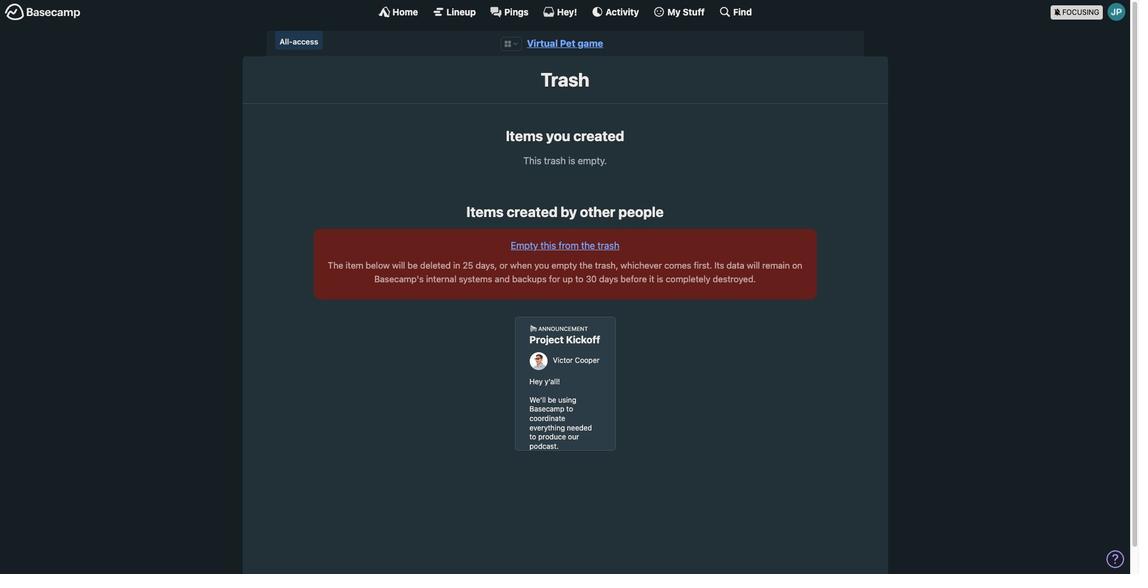 Task type: vqa. For each thing, say whether or not it's contained in the screenshot.
bottom you
yes



Task type: locate. For each thing, give the bounding box(es) containing it.
you up backups
[[534, 260, 549, 271]]

backups
[[512, 273, 547, 284]]

items
[[506, 127, 543, 144], [466, 203, 504, 220]]

or
[[499, 260, 508, 271]]

is right it
[[657, 273, 663, 284]]

the item below will be deleted in 25 days, or when you empty the trash, whichever comes first.     its data will remain on basecamp's internal systems and backups for up to 30 days     before it is completely destroyed.
[[328, 260, 802, 284]]

the right from
[[581, 241, 595, 251]]

find button
[[719, 6, 752, 18]]

items up days,
[[466, 203, 504, 220]]

0 horizontal spatial created
[[507, 203, 558, 220]]

0 vertical spatial is
[[568, 155, 575, 166]]

trash
[[544, 155, 566, 166], [598, 241, 620, 251]]

1 vertical spatial is
[[657, 273, 663, 284]]

1 vertical spatial the
[[579, 260, 593, 271]]

1 horizontal spatial will
[[747, 260, 760, 271]]

to right up
[[575, 273, 584, 284]]

1 horizontal spatial items
[[506, 127, 543, 144]]

be up basecamp
[[548, 396, 556, 405]]

to down using
[[566, 405, 573, 414]]

to up podcast.
[[530, 433, 536, 442]]

days
[[599, 273, 618, 284]]

1 vertical spatial items
[[466, 203, 504, 220]]

1 vertical spatial be
[[548, 396, 556, 405]]

all-access
[[280, 37, 318, 46]]

hey! button
[[543, 6, 577, 18]]

whichever
[[621, 260, 662, 271]]

the
[[328, 260, 343, 271]]

basecamp
[[530, 405, 564, 414]]

all-access element
[[275, 31, 323, 50]]

30
[[586, 273, 597, 284]]

victor cooper image
[[530, 352, 547, 370]]

systems
[[459, 273, 492, 284]]

we'll be using basecamp to coordinate everything needed to produce our podcast.
[[530, 396, 592, 451]]

you up this trash is empty.
[[546, 127, 570, 144]]

1 horizontal spatial be
[[548, 396, 556, 405]]

📢 announcement project kickoff
[[530, 325, 600, 346]]

our
[[568, 433, 579, 442]]

1 vertical spatial to
[[566, 405, 573, 414]]

this
[[523, 155, 541, 166]]

it
[[649, 273, 654, 284]]

to
[[575, 273, 584, 284], [566, 405, 573, 414], [530, 433, 536, 442]]

virtual
[[527, 38, 558, 49]]

items you created
[[506, 127, 624, 144]]

will
[[392, 260, 405, 271], [747, 260, 760, 271]]

1 vertical spatial trash
[[598, 241, 620, 251]]

victor
[[553, 356, 573, 365]]

1 horizontal spatial is
[[657, 273, 663, 284]]

0 horizontal spatial will
[[392, 260, 405, 271]]

pings button
[[490, 6, 529, 18]]

switch accounts image
[[5, 3, 81, 21]]

activity link
[[591, 6, 639, 18]]

the inside the item below will be deleted in 25 days, or when you empty the trash, whichever comes first.     its data will remain on basecamp's internal systems and backups for up to 30 days     before it is completely destroyed.
[[579, 260, 593, 271]]

empty this from the trash link
[[511, 241, 620, 251]]

remain
[[762, 260, 790, 271]]

on
[[792, 260, 802, 271]]

is inside the item below will be deleted in 25 days, or when you empty the trash, whichever comes first.     its data will remain on basecamp's internal systems and backups for up to 30 days     before it is completely destroyed.
[[657, 273, 663, 284]]

game
[[578, 38, 603, 49]]

trash right this
[[544, 155, 566, 166]]

needed
[[567, 423, 592, 432]]

breadcrumb element
[[266, 31, 864, 57]]

2 horizontal spatial to
[[575, 273, 584, 284]]

my
[[668, 6, 681, 17]]

0 horizontal spatial to
[[530, 433, 536, 442]]

1 vertical spatial you
[[534, 260, 549, 271]]

0 vertical spatial the
[[581, 241, 595, 251]]

virtual pet game link
[[527, 38, 603, 49]]

its
[[714, 260, 724, 271]]

items up this
[[506, 127, 543, 144]]

you
[[546, 127, 570, 144], [534, 260, 549, 271]]

in
[[453, 260, 460, 271]]

and
[[495, 273, 510, 284]]

stuff
[[683, 6, 705, 17]]

lineup
[[447, 6, 476, 17]]

for
[[549, 273, 560, 284]]

0 vertical spatial created
[[573, 127, 624, 144]]

deleted
[[420, 260, 451, 271]]

project
[[530, 334, 564, 346]]

trash
[[541, 68, 589, 91]]

is left empty.
[[568, 155, 575, 166]]

be up basecamp's
[[408, 260, 418, 271]]

will right the data
[[747, 260, 760, 271]]

my stuff
[[668, 6, 705, 17]]

focusing
[[1062, 7, 1099, 16]]

created up empty.
[[573, 127, 624, 144]]

access
[[293, 37, 318, 46]]

1 horizontal spatial created
[[573, 127, 624, 144]]

empty
[[511, 241, 538, 251]]

0 horizontal spatial trash
[[544, 155, 566, 166]]

2 vertical spatial to
[[530, 433, 536, 442]]

0 vertical spatial be
[[408, 260, 418, 271]]

1 horizontal spatial trash
[[598, 241, 620, 251]]

the
[[581, 241, 595, 251], [579, 260, 593, 271]]

0 horizontal spatial items
[[466, 203, 504, 220]]

will up basecamp's
[[392, 260, 405, 271]]

created
[[573, 127, 624, 144], [507, 203, 558, 220]]

victor cooper
[[553, 356, 600, 365]]

1 will from the left
[[392, 260, 405, 271]]

be
[[408, 260, 418, 271], [548, 396, 556, 405]]

announcement
[[538, 325, 588, 332]]

kickoff
[[566, 334, 600, 346]]

0 vertical spatial items
[[506, 127, 543, 144]]

be inside the item below will be deleted in 25 days, or when you empty the trash, whichever comes first.     its data will remain on basecamp's internal systems and backups for up to 30 days     before it is completely destroyed.
[[408, 260, 418, 271]]

the up 30 at the right top of page
[[579, 260, 593, 271]]

0 horizontal spatial be
[[408, 260, 418, 271]]

created up empty
[[507, 203, 558, 220]]

before
[[621, 273, 647, 284]]

0 vertical spatial to
[[575, 273, 584, 284]]

is
[[568, 155, 575, 166], [657, 273, 663, 284]]

trash up trash,
[[598, 241, 620, 251]]

my stuff button
[[653, 6, 705, 18]]

up
[[563, 273, 573, 284]]



Task type: describe. For each thing, give the bounding box(es) containing it.
item
[[346, 260, 363, 271]]

find
[[733, 6, 752, 17]]

basecamp's
[[374, 273, 424, 284]]

items for items you created
[[506, 127, 543, 144]]

people
[[618, 203, 664, 220]]

james peterson image
[[1108, 3, 1125, 21]]

when
[[510, 260, 532, 271]]

pet
[[560, 38, 575, 49]]

items created by other people
[[466, 203, 664, 220]]

hey y'all!
[[530, 377, 560, 386]]

empty this from the trash
[[511, 241, 620, 251]]

from
[[559, 241, 579, 251]]

focusing button
[[1051, 0, 1130, 23]]

pings
[[504, 6, 529, 17]]

internal
[[426, 273, 456, 284]]

data
[[727, 260, 745, 271]]

home link
[[378, 6, 418, 18]]

first.
[[694, 260, 712, 271]]

using
[[558, 396, 576, 405]]

📢
[[530, 325, 537, 332]]

podcast.
[[530, 442, 559, 451]]

main element
[[0, 0, 1130, 23]]

1 vertical spatial created
[[507, 203, 558, 220]]

0 vertical spatial trash
[[544, 155, 566, 166]]

cooper
[[575, 356, 600, 365]]

other
[[580, 203, 615, 220]]

y'all!
[[545, 377, 560, 386]]

everything
[[530, 423, 565, 432]]

this
[[541, 241, 556, 251]]

0 horizontal spatial is
[[568, 155, 575, 166]]

produce
[[538, 433, 566, 442]]

empty.
[[578, 155, 607, 166]]

hey
[[530, 377, 543, 386]]

by
[[561, 203, 577, 220]]

this trash is empty.
[[523, 155, 607, 166]]

2 will from the left
[[747, 260, 760, 271]]

to inside the item below will be deleted in 25 days, or when you empty the trash, whichever comes first.     its data will remain on basecamp's internal systems and backups for up to 30 days     before it is completely destroyed.
[[575, 273, 584, 284]]

trash,
[[595, 260, 618, 271]]

all-
[[280, 37, 293, 46]]

activity
[[606, 6, 639, 17]]

comes
[[664, 260, 691, 271]]

home
[[393, 6, 418, 17]]

be inside we'll be using basecamp to coordinate everything needed to produce our podcast.
[[548, 396, 556, 405]]

coordinate
[[530, 414, 565, 423]]

lineup link
[[432, 6, 476, 18]]

completely
[[666, 273, 710, 284]]

25
[[463, 260, 473, 271]]

days,
[[476, 260, 497, 271]]

below
[[366, 260, 390, 271]]

1 horizontal spatial to
[[566, 405, 573, 414]]

destroyed.
[[713, 273, 756, 284]]

virtual pet game
[[527, 38, 603, 49]]

hey!
[[557, 6, 577, 17]]

you inside the item below will be deleted in 25 days, or when you empty the trash, whichever comes first.     its data will remain on basecamp's internal systems and backups for up to 30 days     before it is completely destroyed.
[[534, 260, 549, 271]]

items for items created by other people
[[466, 203, 504, 220]]

we'll
[[530, 396, 546, 405]]

0 vertical spatial you
[[546, 127, 570, 144]]

empty
[[551, 260, 577, 271]]



